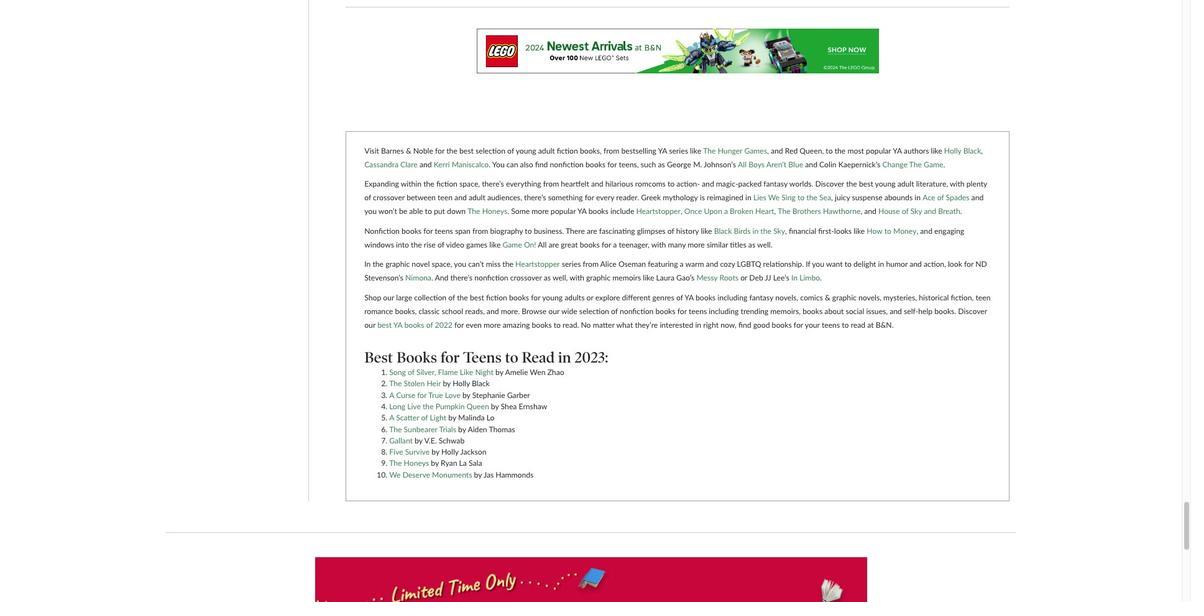 Task type: locate. For each thing, give the bounding box(es) containing it.
the honeys link down audiences,
[[468, 207, 508, 216]]

and
[[435, 273, 449, 283]]

best down romance
[[378, 320, 392, 330]]

won't
[[379, 207, 397, 216]]

nonfiction inside shop our large collection of the best fiction books for young adults or explore different genres of ya books including fantasy novels, comics & graphic novels, mysteries, historical fiction, teen romance books, classic school reads, and more. browse our wide selection of nonfiction books for teens including trending memoirs, books about social issues, and self-help books. discover our
[[620, 307, 654, 316]]

1 horizontal spatial are
[[587, 226, 597, 236]]

for left the every
[[585, 193, 594, 202]]

1 vertical spatial &
[[825, 293, 831, 302]]

0 vertical spatial holly
[[945, 146, 962, 155]]

good
[[754, 320, 770, 330]]

to inside visit barnes & noble for the best selection of young adult fiction books, from bestselling ya series like the hunger games , and red queen, to the most popular ya authors like holly black , cassandra clare and kerri maniscalco . you can also find nonfiction books for teens, such as george m. johnson's all boys aren't blue and colin kaepernick's change the game .
[[826, 146, 833, 155]]

johnson's
[[704, 160, 736, 169]]

best up 'maniscalco'
[[460, 146, 474, 155]]

teens up video
[[435, 226, 453, 236]]

fiction
[[557, 146, 578, 155], [437, 179, 458, 189], [486, 293, 507, 302]]

young inside expanding within the fiction space, there's everything from heartfelt and hilarious romcoms to action- and magic-packed fantasy worlds. discover the best young adult literature, with plenty of crossover between teen and adult audiences, there's something for every reader. greek mythology is reimagined in
[[875, 179, 896, 189]]

,
[[767, 146, 769, 155], [982, 146, 983, 155], [832, 193, 833, 202], [681, 207, 683, 216], [775, 207, 776, 216], [861, 207, 863, 216], [786, 226, 787, 236], [917, 226, 919, 236]]

& up the about
[[825, 293, 831, 302]]

teens down the about
[[822, 320, 840, 330]]

0 vertical spatial popular
[[866, 146, 892, 155]]

well.
[[758, 240, 773, 249]]

0 horizontal spatial fiction
[[437, 179, 458, 189]]

0 vertical spatial or
[[741, 273, 748, 283]]

a down long
[[389, 413, 394, 422]]

0 vertical spatial fantasy
[[764, 179, 788, 189]]

matter
[[593, 320, 615, 330]]

stolen
[[404, 379, 425, 388]]

flame
[[438, 368, 458, 377]]

fantasy up trending
[[750, 293, 774, 302]]

like right the authors
[[931, 146, 943, 155]]

1 horizontal spatial in
[[792, 273, 798, 283]]

books down there at the left
[[580, 240, 600, 249]]

1 vertical spatial including
[[709, 307, 739, 316]]

discover inside shop our large collection of the best fiction books for young adults or explore different genres of ya books including fantasy novels, comics & graphic novels, mysteries, historical fiction, teen romance books, classic school reads, and more. browse our wide selection of nonfiction books for teens including trending memoirs, books about social issues, and self-help books. discover our
[[959, 307, 988, 316]]

2 vertical spatial more
[[484, 320, 501, 330]]

adult left audiences,
[[469, 193, 486, 202]]

0 vertical spatial game
[[924, 160, 944, 169]]

1 horizontal spatial fiction
[[486, 293, 507, 302]]

in limbo link
[[792, 273, 820, 283]]

in the graphic novel space, you can't miss the heartstopper
[[365, 260, 560, 269]]

there's down everything
[[524, 193, 546, 202]]

house
[[879, 207, 900, 216]]

advertisement element
[[346, 29, 1010, 74], [315, 557, 867, 602]]

heartstopper link down on!
[[516, 260, 560, 269]]

jackson
[[461, 447, 487, 457]]

fantasy inside expanding within the fiction space, there's everything from heartfelt and hilarious romcoms to action- and magic-packed fantasy worlds. discover the best young adult literature, with plenty of crossover between teen and adult audiences, there's something for every reader. greek mythology is reimagined in
[[764, 179, 788, 189]]

the left most
[[835, 146, 846, 155]]

nonfiction up the heartfelt
[[550, 160, 584, 169]]

history
[[676, 226, 699, 236]]

to right the sing
[[798, 193, 805, 202]]

popular inside visit barnes & noble for the best selection of young adult fiction books, from bestselling ya series like the hunger games , and red queen, to the most popular ya authors like holly black , cassandra clare and kerri maniscalco . you can also find nonfiction books for teens, such as george m. johnson's all boys aren't blue and colin kaepernick's change the game .
[[866, 146, 892, 155]]

1 a from the top
[[389, 390, 394, 400]]

books up into
[[402, 226, 422, 236]]

find right also
[[535, 160, 548, 169]]

0 horizontal spatial or
[[587, 293, 594, 302]]

0 vertical spatial teens
[[435, 226, 453, 236]]

2 vertical spatial there's
[[451, 273, 473, 283]]

books up more.
[[509, 293, 529, 302]]

trials
[[439, 425, 456, 434]]

game inside visit barnes & noble for the best selection of young adult fiction books, from bestselling ya series like the hunger games , and red queen, to the most popular ya authors like holly black , cassandra clare and kerri maniscalco . you can also find nonfiction books for teens, such as george m. johnson's all boys aren't blue and colin kaepernick's change the game .
[[924, 160, 944, 169]]

the up school
[[457, 293, 468, 302]]

1 horizontal spatial we
[[769, 193, 780, 202]]

adult inside visit barnes & noble for the best selection of young adult fiction books, from bestselling ya series like the hunger games , and red queen, to the most popular ya authors like holly black , cassandra clare and kerri maniscalco . you can also find nonfiction books for teens, such as george m. johnson's all boys aren't blue and colin kaepernick's change the game .
[[538, 146, 555, 155]]

lgbtq
[[737, 260, 762, 269]]

to inside "and you won't be able to put down"
[[425, 207, 432, 216]]

0 horizontal spatial discover
[[816, 179, 845, 189]]

0 vertical spatial &
[[406, 146, 411, 155]]

or inside shop our large collection of the best fiction books for young adults or explore different genres of ya books including fantasy novels, comics & graphic novels, mysteries, historical fiction, teen romance books, classic school reads, and more. browse our wide selection of nonfiction books for teens including trending memoirs, books about social issues, and self-help books. discover our
[[587, 293, 594, 302]]

young up abounds
[[875, 179, 896, 189]]

mythology
[[663, 193, 698, 202]]

every
[[596, 193, 615, 202]]

humor
[[887, 260, 908, 269]]

jas
[[484, 470, 494, 479]]

young
[[516, 146, 537, 155], [875, 179, 896, 189], [542, 293, 563, 302]]

0 vertical spatial heartstopper
[[637, 207, 681, 216]]

nimona link
[[405, 273, 432, 283]]

space, for you
[[432, 260, 452, 269]]

young inside shop our large collection of the best fiction books for young adults or explore different genres of ya books including fantasy novels, comics & graphic novels, mysteries, historical fiction, teen romance books, classic school reads, and more. browse our wide selection of nonfiction books for teens including trending memoirs, books about social issues, and self-help books. discover our
[[542, 293, 563, 302]]

heartstopper for include
[[637, 207, 681, 216]]

0 horizontal spatial find
[[535, 160, 548, 169]]

want
[[826, 260, 843, 269]]

1 horizontal spatial with
[[652, 240, 666, 249]]

of right genres
[[677, 293, 683, 302]]

&
[[406, 146, 411, 155], [825, 293, 831, 302]]

space, for there's
[[460, 179, 480, 189]]

best inside shop our large collection of the best fiction books for young adults or explore different genres of ya books including fantasy novels, comics & graphic novels, mysteries, historical fiction, teen romance books, classic school reads, and more. browse our wide selection of nonfiction books for teens including trending memoirs, books about social issues, and self-help books. discover our
[[470, 293, 484, 302]]

fiction inside expanding within the fiction space, there's everything from heartfelt and hilarious romcoms to action- and magic-packed fantasy worlds. discover the best young adult literature, with plenty of crossover between teen and adult audiences, there's something for every reader. greek mythology is reimagined in
[[437, 179, 458, 189]]

0 horizontal spatial black
[[472, 379, 490, 388]]

2 horizontal spatial teens
[[822, 320, 840, 330]]

there's
[[482, 179, 504, 189], [524, 193, 546, 202], [451, 273, 473, 283]]

2 vertical spatial black
[[472, 379, 490, 388]]

teen up put
[[438, 193, 453, 202]]

reads,
[[465, 307, 485, 316]]

0 horizontal spatial heartstopper
[[516, 260, 560, 269]]

series inside series from alice oseman featuring a warm and cozy lgbtq relationship. if you want to delight in humor and action, look for nd stevenson's
[[562, 260, 581, 269]]

a down fascinating
[[613, 240, 617, 249]]

discover inside expanding within the fiction space, there's everything from heartfelt and hilarious romcoms to action- and magic-packed fantasy worlds. discover the best young adult literature, with plenty of crossover between teen and adult audiences, there's something for every reader. greek mythology is reimagined in
[[816, 179, 845, 189]]

1 vertical spatial heartstopper link
[[516, 260, 560, 269]]

1 vertical spatial honeys
[[404, 459, 429, 468]]

fantasy
[[764, 179, 788, 189], [750, 293, 774, 302]]

1 vertical spatial or
[[587, 293, 594, 302]]

all left boys
[[738, 160, 747, 169]]

1 vertical spatial holly
[[453, 379, 470, 388]]

what
[[617, 320, 633, 330]]

& inside visit barnes & noble for the best selection of young adult fiction books, from bestselling ya series like the hunger games , and red queen, to the most popular ya authors like holly black , cassandra clare and kerri maniscalco . you can also find nonfiction books for teens, such as george m. johnson's all boys aren't blue and colin kaepernick's change the game .
[[406, 146, 411, 155]]

0 vertical spatial heartstopper link
[[637, 207, 681, 216]]

discover up sea
[[816, 179, 845, 189]]

most
[[848, 146, 864, 155]]

and down the noble
[[420, 160, 432, 169]]

we right "lies"
[[769, 193, 780, 202]]

more.
[[501, 307, 520, 316]]

the honeys link
[[468, 207, 508, 216], [389, 459, 429, 468]]

1 horizontal spatial heartstopper
[[637, 207, 681, 216]]

1 horizontal spatial &
[[825, 293, 831, 302]]

of inside , and engaging windows into the rise of video games like
[[438, 240, 445, 249]]

0 vertical spatial series
[[669, 146, 688, 155]]

a curse for true love link
[[389, 390, 461, 400]]

from inside visit barnes & noble for the best selection of young adult fiction books, from bestselling ya series like the hunger games , and red queen, to the most popular ya authors like holly black , cassandra clare and kerri maniscalco . you can also find nonfiction books for teens, such as george m. johnson's all boys aren't blue and colin kaepernick's change the game .
[[604, 146, 620, 155]]

1 novels, from the left
[[776, 293, 799, 302]]

books down classic
[[405, 320, 424, 330]]

1 horizontal spatial all
[[738, 160, 747, 169]]

0 horizontal spatial in
[[365, 260, 371, 269]]

1 vertical spatial young
[[875, 179, 896, 189]]

many
[[668, 240, 686, 249]]

can't
[[468, 260, 484, 269]]

1 horizontal spatial sky
[[911, 207, 922, 216]]

0 horizontal spatial adult
[[469, 193, 486, 202]]

black inside visit barnes & noble for the best selection of young adult fiction books, from bestselling ya series like the hunger games , and red queen, to the most popular ya authors like holly black , cassandra clare and kerri maniscalco . you can also find nonfiction books for teens, such as george m. johnson's all boys aren't blue and colin kaepernick's change the game .
[[964, 146, 982, 155]]

space, down 'maniscalco'
[[460, 179, 480, 189]]

1 horizontal spatial game
[[924, 160, 944, 169]]

heartstopper link
[[637, 207, 681, 216], [516, 260, 560, 269]]

1 vertical spatial books,
[[395, 307, 417, 316]]

of down expanding
[[365, 193, 371, 202]]

fiction down kerri
[[437, 179, 458, 189]]

nonfiction down miss
[[475, 273, 508, 283]]

song of silver, flame like night link
[[389, 368, 494, 377]]

graphic down alice
[[586, 273, 611, 283]]

the honeys . some more popular ya books include heartstopper , once upon a broken heart , the brothers hawthorne , and house of sky and breath .
[[468, 207, 963, 216]]

you inside series from alice oseman featuring a warm and cozy lgbtq relationship. if you want to delight in humor and action, look for nd stevenson's
[[812, 260, 825, 269]]

as left well.
[[749, 240, 756, 249]]

0 vertical spatial books,
[[580, 146, 602, 155]]

& up 'clare'
[[406, 146, 411, 155]]

sing
[[782, 193, 796, 202]]

comics
[[801, 293, 823, 302]]

series up the george
[[669, 146, 688, 155]]

1 vertical spatial selection
[[580, 307, 609, 316]]

in
[[746, 193, 752, 202], [915, 193, 921, 202], [753, 226, 759, 236], [879, 260, 885, 269], [696, 320, 702, 330], [558, 348, 571, 366]]

0 horizontal spatial &
[[406, 146, 411, 155]]

adult up abounds
[[898, 179, 915, 189]]

heartstopper link down the greek
[[637, 207, 681, 216]]

0 vertical spatial sky
[[911, 207, 922, 216]]

0 horizontal spatial all
[[538, 240, 547, 249]]

business.
[[534, 226, 564, 236]]

ace of spades link
[[923, 193, 970, 202]]

0 vertical spatial a
[[724, 207, 728, 216]]

of right rise
[[438, 240, 445, 249]]

a inside series from alice oseman featuring a warm and cozy lgbtq relationship. if you want to delight in humor and action, look for nd stevenson's
[[680, 260, 684, 269]]

we left deserve
[[389, 470, 401, 479]]

1 vertical spatial we
[[389, 470, 401, 479]]

0 horizontal spatial honeys
[[404, 459, 429, 468]]

graphic
[[386, 260, 410, 269], [586, 273, 611, 283], [833, 293, 857, 302]]

cassandra clare link
[[365, 160, 418, 169]]

0 horizontal spatial space,
[[432, 260, 452, 269]]

more right some
[[532, 207, 549, 216]]

1 horizontal spatial our
[[383, 293, 394, 302]]

including down roots
[[718, 293, 748, 302]]

teens
[[435, 226, 453, 236], [689, 307, 707, 316], [822, 320, 840, 330]]

financial
[[789, 226, 817, 236]]

ernshaw
[[519, 402, 547, 411]]

2 vertical spatial fiction
[[486, 293, 507, 302]]

fiction,
[[951, 293, 974, 302]]

, up plenty
[[982, 146, 983, 155]]

self-
[[904, 307, 919, 316]]

nonfiction
[[365, 226, 400, 236]]

to right want
[[845, 260, 852, 269]]

0 vertical spatial the honeys link
[[468, 207, 508, 216]]

laura
[[656, 273, 675, 283]]

1 horizontal spatial the honeys link
[[468, 207, 508, 216]]

by down v.e.
[[432, 447, 440, 457]]

0 horizontal spatial there's
[[451, 273, 473, 283]]

in left humor
[[879, 260, 885, 269]]

to inside best books for teens to read in 2023: song of silver, flame like night by amelie wen zhao the stolen heir by holly black a curse for true love by stephanie garber long live the pumpkin queen by shea ernshaw a scatter of light by malinda lo the sunbearer trials by aiden thomas gallant by v.e. schwab five survive by holly jackson the honeys by ryan la sala we deserve monuments by jas hammonds
[[505, 348, 518, 366]]

0 horizontal spatial we
[[389, 470, 401, 479]]

birds
[[734, 226, 751, 236]]

2 horizontal spatial black
[[964, 146, 982, 155]]

games
[[466, 240, 488, 249]]

the inside shop our large collection of the best fiction books for young adults or explore different genres of ya books including fantasy novels, comics & graphic novels, mysteries, historical fiction, teen romance books, classic school reads, and more. browse our wide selection of nonfiction books for teens including trending memoirs, books about social issues, and self-help books. discover our
[[457, 293, 468, 302]]

1 horizontal spatial young
[[542, 293, 563, 302]]

deb
[[750, 273, 764, 283]]

relationship.
[[763, 260, 804, 269]]

0 horizontal spatial heartstopper link
[[516, 260, 560, 269]]

crossover down on!
[[510, 273, 542, 283]]

heartfelt
[[561, 179, 589, 189]]

0 vertical spatial teen
[[438, 193, 453, 202]]

heartstopper down the greek
[[637, 207, 681, 216]]

1 horizontal spatial novels,
[[859, 293, 882, 302]]

1 horizontal spatial teens
[[689, 307, 707, 316]]

of down explore
[[611, 307, 618, 316]]

help
[[919, 307, 933, 316]]

with inside expanding within the fiction space, there's everything from heartfelt and hilarious romcoms to action- and magic-packed fantasy worlds. discover the best young adult literature, with plenty of crossover between teen and adult audiences, there's something for every reader. greek mythology is reimagined in
[[950, 179, 965, 189]]

0 horizontal spatial our
[[365, 320, 376, 330]]

teens up right
[[689, 307, 707, 316]]

to up amelie
[[505, 348, 518, 366]]

messy
[[697, 273, 718, 283]]

0 horizontal spatial popular
[[551, 207, 576, 216]]

, down lies we sing to the sea link
[[775, 207, 776, 216]]

pumpkin
[[436, 402, 465, 411]]

or
[[741, 273, 748, 283], [587, 293, 594, 302]]

& inside shop our large collection of the best fiction books for young adults or explore different genres of ya books including fantasy novels, comics & graphic novels, mysteries, historical fiction, teen romance books, classic school reads, and more. browse our wide selection of nonfiction books for teens including trending memoirs, books about social issues, and self-help books. discover our
[[825, 293, 831, 302]]

game
[[924, 160, 944, 169], [503, 240, 522, 249]]

best inside expanding within the fiction space, there's everything from heartfelt and hilarious romcoms to action- and magic-packed fantasy worlds. discover the best young adult literature, with plenty of crossover between teen and adult audiences, there's something for every reader. greek mythology is reimagined in
[[859, 179, 874, 189]]

2 horizontal spatial a
[[724, 207, 728, 216]]

teens inside shop our large collection of the best fiction books for young adults or explore different genres of ya books including fantasy novels, comics & graphic novels, mysteries, historical fiction, teen romance books, classic school reads, and more. browse our wide selection of nonfiction books for teens including trending memoirs, books about social issues, and self-help books. discover our
[[689, 307, 707, 316]]

of right ace
[[938, 193, 944, 202]]

1 horizontal spatial popular
[[866, 146, 892, 155]]

. left the you
[[489, 160, 491, 169]]

for up rise
[[424, 226, 433, 236]]

0 vertical spatial there's
[[482, 179, 504, 189]]

1 horizontal spatial adult
[[538, 146, 555, 155]]

with down "glimpses"
[[652, 240, 666, 249]]

0 vertical spatial advertisement element
[[346, 29, 1010, 74]]

the down a curse for true love link
[[423, 402, 434, 411]]

classic
[[419, 307, 440, 316]]

and down house of sky and breath "link"
[[921, 226, 933, 236]]

sky down abounds
[[911, 207, 922, 216]]

1 vertical spatial popular
[[551, 207, 576, 216]]

0 vertical spatial find
[[535, 160, 548, 169]]

colin
[[820, 160, 837, 169]]

live
[[407, 402, 421, 411]]

teen right fiction,
[[976, 293, 991, 302]]

0 horizontal spatial teen
[[438, 193, 453, 202]]

books down messy
[[696, 293, 716, 302]]

a
[[724, 207, 728, 216], [613, 240, 617, 249], [680, 260, 684, 269]]

1 vertical spatial game
[[503, 240, 522, 249]]

1 vertical spatial fiction
[[437, 179, 458, 189]]

you inside "and you won't be able to put down"
[[365, 207, 377, 216]]

the up well.
[[761, 226, 772, 236]]

for left nd
[[965, 260, 974, 269]]

fiction inside shop our large collection of the best fiction books for young adults or explore different genres of ya books including fantasy novels, comics & graphic novels, mysteries, historical fiction, teen romance books, classic school reads, and more. browse our wide selection of nonfiction books for teens including trending memoirs, books about social issues, and self-help books. discover our
[[486, 293, 507, 302]]

, left the once
[[681, 207, 683, 216]]

all inside visit barnes & noble for the best selection of young adult fiction books, from bestselling ya series like the hunger games , and red queen, to the most popular ya authors like holly black , cassandra clare and kerri maniscalco . you can also find nonfiction books for teens, such as george m. johnson's all boys aren't blue and colin kaepernick's change the game .
[[738, 160, 747, 169]]

2 vertical spatial with
[[570, 273, 585, 283]]

night
[[475, 368, 494, 377]]

1 horizontal spatial graphic
[[586, 273, 611, 283]]

2 vertical spatial as
[[544, 273, 551, 283]]

with
[[950, 179, 965, 189], [652, 240, 666, 249], [570, 273, 585, 283]]

0 vertical spatial honeys
[[482, 207, 508, 216]]

space, inside expanding within the fiction space, there's everything from heartfelt and hilarious romcoms to action- and magic-packed fantasy worlds. discover the best young adult literature, with plenty of crossover between teen and adult audiences, there's something for every reader. greek mythology is reimagined in
[[460, 179, 480, 189]]

0 vertical spatial nonfiction
[[550, 160, 584, 169]]

in inside series from alice oseman featuring a warm and cozy lgbtq relationship. if you want to delight in humor and action, look for nd stevenson's
[[879, 260, 885, 269]]

to inside expanding within the fiction space, there's everything from heartfelt and hilarious romcoms to action- and magic-packed fantasy worlds. discover the best young adult literature, with plenty of crossover between teen and adult audiences, there's something for every reader. greek mythology is reimagined in
[[668, 179, 675, 189]]

, and engaging windows into the rise of video games like
[[365, 226, 965, 249]]

crossover up won't
[[373, 193, 405, 202]]

large
[[396, 293, 412, 302]]

0 vertical spatial crossover
[[373, 193, 405, 202]]

or right adults
[[587, 293, 594, 302]]

0 horizontal spatial game
[[503, 240, 522, 249]]

1 vertical spatial crossover
[[510, 273, 542, 283]]

once
[[685, 207, 702, 216]]

ya up there at the left
[[578, 207, 587, 216]]

the down the authors
[[910, 160, 922, 169]]

no
[[581, 320, 591, 330]]

of up can
[[508, 146, 514, 155]]

1 horizontal spatial teen
[[976, 293, 991, 302]]

in inside expanding within the fiction space, there's everything from heartfelt and hilarious romcoms to action- and magic-packed fantasy worlds. discover the best young adult literature, with plenty of crossover between teen and adult audiences, there's something for every reader. greek mythology is reimagined in
[[746, 193, 752, 202]]

2 horizontal spatial you
[[812, 260, 825, 269]]

all
[[738, 160, 747, 169], [538, 240, 547, 249]]

our left the wide at the bottom of page
[[549, 307, 560, 316]]

trending
[[741, 307, 769, 316]]

1 vertical spatial a
[[389, 413, 394, 422]]

1 horizontal spatial as
[[658, 160, 665, 169]]

our left large
[[383, 293, 394, 302]]

nonfiction inside visit barnes & noble for the best selection of young adult fiction books, from bestselling ya series like the hunger games , and red queen, to the most popular ya authors like holly black , cassandra clare and kerri maniscalco . you can also find nonfiction books for teens, such as george m. johnson's all boys aren't blue and colin kaepernick's change the game .
[[550, 160, 584, 169]]

novels,
[[776, 293, 799, 302], [859, 293, 882, 302]]

they're
[[635, 320, 658, 330]]

sky left financial
[[774, 226, 786, 236]]

0 vertical spatial with
[[950, 179, 965, 189]]

from up something
[[543, 179, 559, 189]]

0 vertical spatial fiction
[[557, 146, 578, 155]]

selection inside visit barnes & noble for the best selection of young adult fiction books, from bestselling ya series like the hunger games , and red queen, to the most popular ya authors like holly black , cassandra clare and kerri maniscalco . you can also find nonfiction books for teens, such as george m. johnson's all boys aren't blue and colin kaepernick's change the game .
[[476, 146, 506, 155]]

you
[[492, 160, 505, 169]]

0 vertical spatial our
[[383, 293, 394, 302]]

boys
[[749, 160, 765, 169]]

heart
[[756, 207, 775, 216]]

honeys
[[482, 207, 508, 216], [404, 459, 429, 468]]

2 horizontal spatial as
[[749, 240, 756, 249]]

fiction up more.
[[486, 293, 507, 302]]

lo
[[487, 413, 495, 422]]

0 vertical spatial a
[[389, 390, 394, 400]]

in up 'stevenson's'
[[365, 260, 371, 269]]

1 vertical spatial teen
[[976, 293, 991, 302]]

windows
[[365, 240, 394, 249]]

game up literature,
[[924, 160, 944, 169]]

1 vertical spatial discover
[[959, 307, 988, 316]]

breath
[[939, 207, 961, 216]]

thomas
[[489, 425, 515, 434]]

for down fascinating
[[602, 240, 611, 249]]

1 horizontal spatial nonfiction
[[550, 160, 584, 169]]

a right upon
[[724, 207, 728, 216]]



Task type: vqa. For each thing, say whether or not it's contained in the screenshot.


Task type: describe. For each thing, give the bounding box(es) containing it.
audiences,
[[488, 193, 522, 202]]

ya up change
[[893, 146, 902, 155]]

the up the between
[[424, 179, 435, 189]]

for left teens,
[[608, 160, 617, 169]]

great
[[561, 240, 578, 249]]

heartstopper for the
[[516, 260, 560, 269]]

and up aren't
[[771, 146, 783, 155]]

nimona
[[405, 273, 432, 283]]

the down song
[[389, 379, 402, 388]]

barnes
[[381, 146, 404, 155]]

of up stolen
[[408, 368, 415, 377]]

reimagined
[[707, 193, 744, 202]]

books, inside shop our large collection of the best fiction books for young adults or explore different genres of ya books including fantasy novels, comics & graphic novels, mysteries, historical fiction, teen romance books, classic school reads, and more. browse our wide selection of nonfiction books for teens including trending memoirs, books about social issues, and self-help books. discover our
[[395, 307, 417, 316]]

as inside visit barnes & noble for the best selection of young adult fiction books, from bestselling ya series like the hunger games , and red queen, to the most popular ya authors like holly black , cassandra clare and kerri maniscalco . you can also find nonfiction books for teens, such as george m. johnson's all boys aren't blue and colin kaepernick's change the game .
[[658, 160, 665, 169]]

queen
[[467, 402, 489, 411]]

games
[[745, 146, 767, 155]]

juicy
[[835, 193, 850, 202]]

now,
[[721, 320, 737, 330]]

2 horizontal spatial our
[[549, 307, 560, 316]]

everything
[[506, 179, 541, 189]]

for up kerri
[[435, 146, 445, 155]]

find inside visit barnes & noble for the best selection of young adult fiction books, from bestselling ya series like the hunger games , and red queen, to the most popular ya authors like holly black , cassandra clare and kerri maniscalco . you can also find nonfiction books for teens, such as george m. johnson's all boys aren't blue and colin kaepernick's change the game .
[[535, 160, 548, 169]]

delight
[[854, 260, 877, 269]]

glimpses
[[637, 226, 666, 236]]

1 vertical spatial advertisement element
[[315, 557, 867, 602]]

survive
[[405, 447, 430, 457]]

even
[[466, 320, 482, 330]]

adults
[[565, 293, 585, 302]]

1 horizontal spatial black
[[714, 226, 732, 236]]

five
[[389, 447, 403, 457]]

and inside , and engaging windows into the rise of video games like
[[921, 226, 933, 236]]

we deserve monuments link
[[389, 470, 472, 479]]

your
[[805, 320, 820, 330]]

black inside best books for teens to read in 2023: song of silver, flame like night by amelie wen zhao the stolen heir by holly black a curse for true love by stephanie garber long live the pumpkin queen by shea ernshaw a scatter of light by malinda lo the sunbearer trials by aiden thomas gallant by v.e. schwab five survive by holly jackson the honeys by ryan la sala we deserve monuments by jas hammonds
[[472, 379, 490, 388]]

books, inside visit barnes & noble for the best selection of young adult fiction books, from bestselling ya series like the hunger games , and red queen, to the most popular ya authors like holly black , cassandra clare and kerri maniscalco . you can also find nonfiction books for teens, such as george m. johnson's all boys aren't blue and colin kaepernick's change the game .
[[580, 146, 602, 155]]

teen inside shop our large collection of the best fiction books for young adults or explore different genres of ya books including fantasy novels, comics & graphic novels, mysteries, historical fiction, teen romance books, classic school reads, and more. browse our wide selection of nonfiction books for teens including trending memoirs, books about social issues, and self-help books. discover our
[[976, 293, 991, 302]]

, up the all boys aren't blue link
[[767, 146, 769, 155]]

fantasy inside shop our large collection of the best fiction books for young adults or explore different genres of ya books including fantasy novels, comics & graphic novels, mysteries, historical fiction, teen romance books, classic school reads, and more. browse our wide selection of nonfiction books for teens including trending memoirs, books about social issues, and self-help books. discover our
[[750, 293, 774, 302]]

the down the sing
[[778, 207, 791, 216]]

of inside visit barnes & noble for the best selection of young adult fiction books, from bestselling ya series like the hunger games , and red queen, to the most popular ya authors like holly black , cassandra clare and kerri maniscalco . you can also find nonfiction books for teens, such as george m. johnson's all boys aren't blue and colin kaepernick's change the game .
[[508, 146, 514, 155]]

, left juicy
[[832, 193, 833, 202]]

cozy
[[720, 260, 735, 269]]

down
[[447, 207, 466, 216]]

span
[[455, 226, 471, 236]]

the up 'stevenson's'
[[373, 260, 384, 269]]

true
[[429, 390, 443, 400]]

ryan
[[441, 459, 457, 468]]

spades
[[946, 193, 970, 202]]

crossover inside expanding within the fiction space, there's everything from heartfelt and hilarious romcoms to action- and magic-packed fantasy worlds. discover the best young adult literature, with plenty of crossover between teen and adult audiences, there's something for every reader. greek mythology is reimagined in
[[373, 193, 405, 202]]

0 vertical spatial we
[[769, 193, 780, 202]]

reader.
[[617, 193, 639, 202]]

1 horizontal spatial or
[[741, 273, 748, 283]]

, inside , and engaging windows into the rise of video games like
[[917, 226, 919, 236]]

and up messy
[[706, 260, 718, 269]]

0 horizontal spatial teens
[[435, 226, 453, 236]]

books down browse
[[532, 320, 552, 330]]

magic-
[[716, 179, 738, 189]]

read.
[[563, 320, 579, 330]]

the left sea
[[807, 193, 818, 202]]

social
[[846, 307, 865, 316]]

the up kerri maniscalco link
[[447, 146, 458, 155]]

0 horizontal spatial a
[[613, 240, 617, 249]]

0 vertical spatial in
[[365, 260, 371, 269]]

and inside "and you won't be able to put down"
[[972, 193, 984, 202]]

the up johnson's
[[704, 146, 716, 155]]

selection inside shop our large collection of the best fiction books for young adults or explore different genres of ya books including fantasy novels, comics & graphic novels, mysteries, historical fiction, teen romance books, classic school reads, and more. browse our wide selection of nonfiction books for teens including trending memoirs, books about social issues, and self-help books. discover our
[[580, 307, 609, 316]]

. up the comics
[[820, 273, 822, 283]]

books inside visit barnes & noble for the best selection of young adult fiction books, from bestselling ya series like the hunger games , and red queen, to the most popular ya authors like holly black , cassandra clare and kerri maniscalco . you can also find nonfiction books for teens, such as george m. johnson's all boys aren't blue and colin kaepernick's change the game .
[[586, 160, 606, 169]]

from up games on the left of page
[[473, 226, 488, 236]]

love
[[445, 390, 461, 400]]

2 vertical spatial teens
[[822, 320, 840, 330]]

holly inside visit barnes & noble for the best selection of young adult fiction books, from bestselling ya series like the hunger games , and red queen, to the most popular ya authors like holly black , cassandra clare and kerri maniscalco . you can also find nonfiction books for teens, such as george m. johnson's all boys aren't blue and colin kaepernick's change the game .
[[945, 146, 962, 155]]

and down suspense
[[865, 207, 877, 216]]

, down lies we sing to the sea , juicy suspense abounds in ace of spades
[[861, 207, 863, 216]]

house of sky and breath link
[[879, 207, 961, 216]]

for left "your"
[[794, 320, 804, 330]]

and up is
[[702, 179, 714, 189]]

, left financial
[[786, 226, 787, 236]]

nd
[[976, 260, 987, 269]]

in inside best books for teens to read in 2023: song of silver, flame like night by amelie wen zhao the stolen heir by holly black a curse for true love by stephanie garber long live the pumpkin queen by shea ernshaw a scatter of light by malinda lo the sunbearer trials by aiden thomas gallant by v.e. schwab five survive by holly jackson the honeys by ryan la sala we deserve monuments by jas hammonds
[[558, 348, 571, 366]]

0 horizontal spatial graphic
[[386, 260, 410, 269]]

1 horizontal spatial there's
[[482, 179, 504, 189]]

1 vertical spatial as
[[749, 240, 756, 249]]

aiden
[[468, 425, 487, 434]]

in left right
[[696, 320, 702, 330]]

2 vertical spatial holly
[[442, 447, 459, 457]]

romance
[[365, 307, 393, 316]]

1 horizontal spatial heartstopper link
[[637, 207, 681, 216]]

by right love
[[463, 390, 471, 400]]

historical
[[919, 293, 949, 302]]

sunbearer
[[404, 425, 438, 434]]

to up on!
[[525, 226, 532, 236]]

to inside series from alice oseman featuring a warm and cozy lgbtq relationship. if you want to delight in humor and action, look for nd stevenson's
[[845, 260, 852, 269]]

for up browse
[[531, 293, 541, 302]]

young inside visit barnes & noble for the best selection of young adult fiction books, from bestselling ya series like the hunger games , and red queen, to the most popular ya authors like holly black , cassandra clare and kerri maniscalco . you can also find nonfiction books for teens, such as george m. johnson's all boys aren't blue and colin kaepernick's change the game .
[[516, 146, 537, 155]]

the right down on the top of page
[[468, 207, 480, 216]]

by up we deserve monuments link
[[431, 459, 439, 468]]

like left the "how" in the top right of the page
[[854, 226, 865, 236]]

by up lo
[[491, 402, 499, 411]]

the inside best books for teens to read in 2023: song of silver, flame like night by amelie wen zhao the stolen heir by holly black a curse for true love by stephanie garber long live the pumpkin queen by shea ernshaw a scatter of light by malinda lo the sunbearer trials by aiden thomas gallant by v.e. schwab five survive by holly jackson the honeys by ryan la sala we deserve monuments by jas hammonds
[[423, 402, 434, 411]]

wen
[[530, 368, 546, 377]]

and up the every
[[591, 179, 604, 189]]

nimona . and there's nonfiction crossover as well, with graphic memoirs like laura gao's messy roots or deb jj lee's in limbo .
[[405, 273, 822, 283]]

for inside expanding within the fiction space, there's everything from heartfelt and hilarious romcoms to action- and magic-packed fantasy worlds. discover the best young adult literature, with plenty of crossover between teen and adult audiences, there's something for every reader. greek mythology is reimagined in
[[585, 193, 594, 202]]

literature,
[[916, 179, 949, 189]]

the inside , and engaging windows into the rise of video games like
[[411, 240, 422, 249]]

books down memoirs,
[[772, 320, 792, 330]]

of up the sunbearer trials link
[[421, 413, 428, 422]]

in left ace
[[915, 193, 921, 202]]

by right night
[[496, 368, 504, 377]]

can
[[507, 160, 518, 169]]

for up the flame
[[441, 348, 460, 366]]

1 vertical spatial all
[[538, 240, 547, 249]]

1 vertical spatial adult
[[898, 179, 915, 189]]

the up "gallant"
[[389, 425, 402, 434]]

books down the every
[[589, 207, 609, 216]]

abounds
[[885, 193, 913, 202]]

of inside expanding within the fiction space, there's everything from heartfelt and hilarious romcoms to action- and magic-packed fantasy worlds. discover the best young adult literature, with plenty of crossover between teen and adult audiences, there's something for every reader. greek mythology is reimagined in
[[365, 193, 371, 202]]

by right trials
[[458, 425, 466, 434]]

within
[[401, 179, 422, 189]]

zhao
[[548, 368, 564, 377]]

in right the birds
[[753, 226, 759, 236]]

and up down on the top of page
[[455, 193, 467, 202]]

bestselling
[[622, 146, 657, 155]]

0 horizontal spatial sky
[[774, 226, 786, 236]]

the right miss
[[503, 260, 514, 269]]

1 horizontal spatial more
[[532, 207, 549, 216]]

look
[[948, 260, 963, 269]]

2 novels, from the left
[[859, 293, 882, 302]]

. left some
[[508, 207, 509, 216]]

and down queen,
[[806, 160, 818, 169]]

1 vertical spatial more
[[688, 240, 705, 249]]

like left laura
[[643, 273, 654, 283]]

and right humor
[[910, 260, 922, 269]]

by left the jas
[[474, 470, 482, 479]]

0 horizontal spatial more
[[484, 320, 501, 330]]

graphic inside shop our large collection of the best fiction books for young adults or explore different genres of ya books including fantasy novels, comics & graphic novels, mysteries, historical fiction, teen romance books, classic school reads, and more. browse our wide selection of nonfiction books for teens including trending memoirs, books about social issues, and self-help books. discover our
[[833, 293, 857, 302]]

light
[[430, 413, 447, 422]]

five survive link
[[389, 447, 430, 457]]

from inside series from alice oseman featuring a warm and cozy lgbtq relationship. if you want to delight in humor and action, look for nd stevenson's
[[583, 260, 599, 269]]

honeys inside best books for teens to read in 2023: song of silver, flame like night by amelie wen zhao the stolen heir by holly black a curse for true love by stephanie garber long live the pumpkin queen by shea ernshaw a scatter of light by malinda lo the sunbearer trials by aiden thomas gallant by v.e. schwab five survive by holly jackson the honeys by ryan la sala we deserve monuments by jas hammonds
[[404, 459, 429, 468]]

video
[[446, 240, 465, 249]]

for up interested
[[678, 307, 687, 316]]

clare
[[401, 160, 418, 169]]

we inside best books for teens to read in 2023: song of silver, flame like night by amelie wen zhao the stolen heir by holly black a curse for true love by stephanie garber long live the pumpkin queen by shea ernshaw a scatter of light by malinda lo the sunbearer trials by aiden thomas gallant by v.e. schwab five survive by holly jackson the honeys by ryan la sala we deserve monuments by jas hammonds
[[389, 470, 401, 479]]

of up "many"
[[668, 226, 675, 236]]

shea
[[501, 402, 517, 411]]

wide
[[562, 307, 578, 316]]

of down abounds
[[902, 207, 909, 216]]

ya inside shop our large collection of the best fiction books for young adults or explore different genres of ya books including fantasy novels, comics & graphic novels, mysteries, historical fiction, teen romance books, classic school reads, and more. browse our wide selection of nonfiction books for teens including trending memoirs, books about social issues, and self-help books. discover our
[[685, 293, 694, 302]]

best inside visit barnes & noble for the best selection of young adult fiction books, from bestselling ya series like the hunger games , and red queen, to the most popular ya authors like holly black , cassandra clare and kerri maniscalco . you can also find nonfiction books for teens, such as george m. johnson's all boys aren't blue and colin kaepernick's change the game .
[[460, 146, 474, 155]]

all boys aren't blue link
[[738, 160, 804, 169]]

lies we sing to the sea , juicy suspense abounds in ace of spades
[[754, 193, 970, 202]]

1 vertical spatial with
[[652, 240, 666, 249]]

fiction inside visit barnes & noble for the best selection of young adult fiction books, from bestselling ya series like the hunger games , and red queen, to the most popular ya authors like holly black , cassandra clare and kerri maniscalco . you can also find nonfiction books for teens, such as george m. johnson's all boys aren't blue and colin kaepernick's change the game .
[[557, 146, 578, 155]]

game on! link
[[503, 240, 536, 249]]

once upon a broken heart link
[[685, 207, 775, 216]]

broken
[[730, 207, 754, 216]]

2 a from the top
[[389, 413, 394, 422]]

greek
[[641, 193, 661, 202]]

limbo
[[800, 273, 820, 283]]

how
[[867, 226, 883, 236]]

series inside visit barnes & noble for the best selection of young adult fiction books, from bestselling ya series like the hunger games , and red queen, to the most popular ya authors like holly black , cassandra clare and kerri maniscalco . you can also find nonfiction books for teens, such as george m. johnson's all boys aren't blue and colin kaepernick's change the game .
[[669, 146, 688, 155]]

0 vertical spatial are
[[587, 226, 597, 236]]

of down classic
[[426, 320, 433, 330]]

like up m.
[[690, 146, 702, 155]]

1 horizontal spatial find
[[739, 320, 752, 330]]

by down pumpkin
[[449, 413, 456, 422]]

to left read
[[842, 320, 849, 330]]

messy roots link
[[697, 273, 739, 283]]

best
[[365, 348, 393, 366]]

how to money link
[[867, 226, 917, 236]]

visit
[[365, 146, 379, 155]]

0 horizontal spatial as
[[544, 273, 551, 283]]

by up survive
[[415, 436, 423, 445]]

something
[[548, 193, 583, 202]]

on!
[[524, 240, 536, 249]]

0 vertical spatial including
[[718, 293, 748, 302]]

for down the stolen heir link
[[417, 390, 427, 400]]

collection
[[414, 293, 447, 302]]

if
[[806, 260, 811, 269]]

books down genres
[[656, 307, 676, 316]]

some
[[511, 207, 530, 216]]

to right the "how" in the top right of the page
[[885, 226, 892, 236]]

by down the flame
[[443, 379, 451, 388]]

red
[[785, 146, 798, 155]]

scatter
[[396, 413, 419, 422]]

1 vertical spatial there's
[[524, 193, 546, 202]]

for left even
[[455, 320, 464, 330]]

1 vertical spatial the honeys link
[[389, 459, 429, 468]]

fascinating
[[599, 226, 635, 236]]

1 vertical spatial in
[[792, 273, 798, 283]]

1 horizontal spatial honeys
[[482, 207, 508, 216]]

cassandra
[[365, 160, 399, 169]]

0 horizontal spatial with
[[570, 273, 585, 283]]

books up "your"
[[803, 307, 823, 316]]

teens
[[464, 348, 502, 366]]

featuring
[[648, 260, 678, 269]]

there
[[566, 226, 585, 236]]

schwab
[[439, 436, 465, 445]]

la
[[459, 459, 467, 468]]

v.e.
[[424, 436, 437, 445]]

from inside expanding within the fiction space, there's everything from heartfelt and hilarious romcoms to action- and magic-packed fantasy worlds. discover the best young adult literature, with plenty of crossover between teen and adult audiences, there's something for every reader. greek mythology is reimagined in
[[543, 179, 559, 189]]

teen inside expanding within the fiction space, there's everything from heartfelt and hilarious romcoms to action- and magic-packed fantasy worlds. discover the best young adult literature, with plenty of crossover between teen and adult audiences, there's something for every reader. greek mythology is reimagined in
[[438, 193, 453, 202]]

of up school
[[449, 293, 455, 302]]

ya up the george
[[658, 146, 667, 155]]

. down spades
[[961, 207, 963, 216]]

the up juicy
[[847, 179, 857, 189]]

. down holly black link
[[944, 160, 945, 169]]

best ya books of 2022 link
[[378, 320, 453, 330]]

to left "read."
[[554, 320, 561, 330]]

and down ace
[[924, 207, 937, 216]]

engaging
[[935, 226, 965, 236]]

like up similar
[[701, 226, 712, 236]]

visit barnes & noble for the best selection of young adult fiction books, from bestselling ya series like the hunger games , and red queen, to the most popular ya authors like holly black , cassandra clare and kerri maniscalco . you can also find nonfiction books for teens, such as george m. johnson's all boys aren't blue and colin kaepernick's change the game .
[[365, 146, 983, 169]]

heir
[[427, 379, 441, 388]]

1 vertical spatial are
[[549, 240, 559, 249]]

1 horizontal spatial you
[[454, 260, 466, 269]]

0 horizontal spatial nonfiction
[[475, 273, 508, 283]]

and down the mysteries,
[[890, 307, 902, 316]]

for inside series from alice oseman featuring a warm and cozy lgbtq relationship. if you want to delight in humor and action, look for nd stevenson's
[[965, 260, 974, 269]]

and left more.
[[487, 307, 499, 316]]

the down five
[[389, 459, 402, 468]]

2 vertical spatial our
[[365, 320, 376, 330]]

2023:
[[575, 348, 609, 366]]

ya down large
[[393, 320, 403, 330]]

include
[[611, 207, 635, 216]]

authors
[[904, 146, 929, 155]]

. left and
[[432, 273, 433, 283]]

like inside , and engaging windows into the rise of video games like
[[490, 240, 501, 249]]



